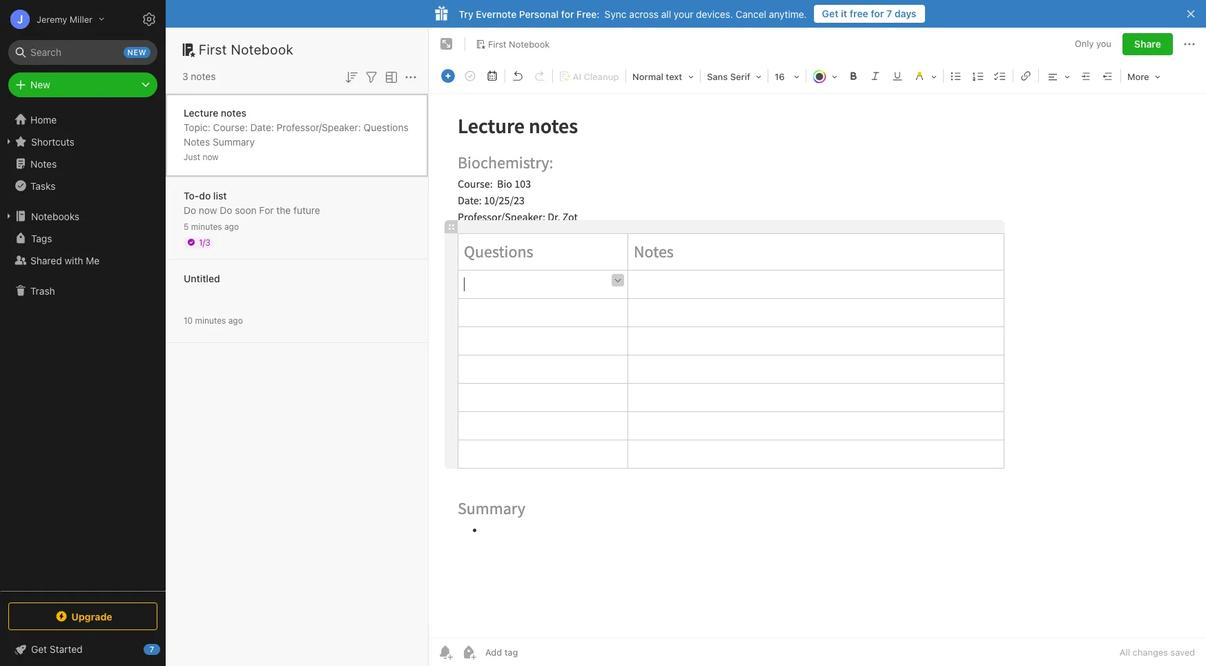 Task type: locate. For each thing, give the bounding box(es) containing it.
do down to-
[[184, 204, 196, 216]]

more actions image
[[1181, 36, 1198, 52], [403, 69, 419, 85]]

summary
[[213, 136, 255, 147]]

1 horizontal spatial first
[[488, 38, 507, 49]]

date:
[[250, 121, 274, 133]]

text
[[666, 71, 682, 82]]

expand note image
[[438, 36, 455, 52]]

minutes
[[191, 221, 222, 232], [195, 315, 226, 326]]

0 horizontal spatial notes
[[30, 158, 57, 170]]

2 for from the left
[[561, 8, 574, 20]]

1 horizontal spatial for
[[871, 8, 884, 19]]

0 horizontal spatial for
[[561, 8, 574, 20]]

notebook
[[509, 38, 550, 49], [231, 41, 294, 57]]

new button
[[8, 72, 157, 97]]

now
[[203, 152, 219, 162], [199, 204, 217, 216]]

1 vertical spatial now
[[199, 204, 217, 216]]

0 horizontal spatial first notebook
[[199, 41, 294, 57]]

your
[[674, 8, 694, 20]]

for for free:
[[561, 8, 574, 20]]

Add tag field
[[484, 646, 588, 659]]

more actions field right view options field
[[403, 68, 419, 85]]

now down do
[[199, 204, 217, 216]]

do down the list
[[220, 204, 232, 216]]

0 horizontal spatial get
[[31, 644, 47, 655]]

notes inside topic: course: date: professor/speaker: questions notes summary
[[184, 136, 210, 147]]

upgrade
[[71, 611, 112, 622]]

More actions field
[[1181, 33, 1198, 55], [403, 68, 419, 85]]

1 horizontal spatial 7
[[887, 8, 892, 19]]

professor/speaker:
[[277, 121, 361, 133]]

first notebook up 3 notes
[[199, 41, 294, 57]]

it
[[841, 8, 847, 19]]

minutes for 10
[[195, 315, 226, 326]]

1 vertical spatial notes
[[30, 158, 57, 170]]

0 vertical spatial notes
[[184, 136, 210, 147]]

more actions field right share button
[[1181, 33, 1198, 55]]

tags
[[31, 232, 52, 244]]

notes up tasks
[[30, 158, 57, 170]]

try
[[459, 8, 473, 20]]

for
[[871, 8, 884, 19], [561, 8, 574, 20]]

1 horizontal spatial notes
[[221, 107, 246, 118]]

Note Editor text field
[[429, 94, 1206, 638]]

italic image
[[866, 66, 885, 86]]

first up 3 notes
[[199, 41, 227, 57]]

1 vertical spatial 7
[[150, 645, 154, 654]]

first
[[488, 38, 507, 49], [199, 41, 227, 57]]

notes
[[191, 70, 216, 82], [221, 107, 246, 118]]

course:
[[213, 121, 248, 133]]

ago for 10 minutes ago
[[228, 315, 243, 326]]

first notebook up undo 'icon'
[[488, 38, 550, 49]]

outdent image
[[1099, 66, 1118, 86]]

3 notes
[[182, 70, 216, 82]]

0 vertical spatial 7
[[887, 8, 892, 19]]

notes down topic:
[[184, 136, 210, 147]]

0 vertical spatial ago
[[224, 221, 239, 232]]

0 vertical spatial minutes
[[191, 221, 222, 232]]

get for get it free for 7 days
[[822, 8, 839, 19]]

minutes up '1/3'
[[191, 221, 222, 232]]

0 horizontal spatial 7
[[150, 645, 154, 654]]

first notebook
[[488, 38, 550, 49], [199, 41, 294, 57]]

get inside the help and learning task checklist field
[[31, 644, 47, 655]]

0 vertical spatial get
[[822, 8, 839, 19]]

0 horizontal spatial more actions image
[[403, 69, 419, 85]]

more actions image right share button
[[1181, 36, 1198, 52]]

notes inside the notes link
[[30, 158, 57, 170]]

anytime.
[[769, 8, 807, 20]]

1 vertical spatial more actions field
[[403, 68, 419, 85]]

1 vertical spatial ago
[[228, 315, 243, 326]]

indent image
[[1076, 66, 1096, 86]]

lecture
[[184, 107, 218, 118]]

share
[[1134, 38, 1161, 50]]

note window element
[[429, 28, 1206, 666]]

do
[[184, 204, 196, 216], [220, 204, 232, 216]]

home link
[[0, 108, 166, 130]]

share button
[[1123, 33, 1173, 55]]

ago
[[224, 221, 239, 232], [228, 315, 243, 326]]

1 horizontal spatial notebook
[[509, 38, 550, 49]]

devices.
[[696, 8, 733, 20]]

1 vertical spatial get
[[31, 644, 47, 655]]

3
[[182, 70, 188, 82]]

shortcuts
[[31, 136, 74, 147]]

tree
[[0, 108, 166, 590]]

first down evernote
[[488, 38, 507, 49]]

minutes right 10
[[195, 315, 226, 326]]

get it free for 7 days
[[822, 8, 917, 19]]

1 horizontal spatial do
[[220, 204, 232, 216]]

1 horizontal spatial more actions image
[[1181, 36, 1198, 52]]

1 horizontal spatial get
[[822, 8, 839, 19]]

shortcuts button
[[0, 130, 165, 153]]

ago for 5 minutes ago
[[224, 221, 239, 232]]

for right free
[[871, 8, 884, 19]]

now inside the to-do list do now do soon for the future
[[199, 204, 217, 216]]

Heading level field
[[628, 66, 699, 86]]

more
[[1128, 71, 1149, 82]]

minutes for 5
[[191, 221, 222, 232]]

1 vertical spatial notes
[[221, 107, 246, 118]]

1 horizontal spatial notes
[[184, 136, 210, 147]]

1 horizontal spatial first notebook
[[488, 38, 550, 49]]

notes
[[184, 136, 210, 147], [30, 158, 57, 170]]

get inside button
[[822, 8, 839, 19]]

7 left click to collapse icon
[[150, 645, 154, 654]]

sync
[[605, 8, 627, 20]]

notebooks
[[31, 210, 79, 222]]

0 vertical spatial more actions field
[[1181, 33, 1198, 55]]

for left free:
[[561, 8, 574, 20]]

more actions image right view options field
[[403, 69, 419, 85]]

0 vertical spatial notes
[[191, 70, 216, 82]]

underline image
[[888, 66, 907, 86]]

free:
[[577, 8, 600, 20]]

me
[[86, 254, 100, 266]]

7 inside button
[[887, 8, 892, 19]]

0 horizontal spatial notebook
[[231, 41, 294, 57]]

ago right 10
[[228, 315, 243, 326]]

for inside button
[[871, 8, 884, 19]]

now right just on the top left
[[203, 152, 219, 162]]

0 horizontal spatial do
[[184, 204, 196, 216]]

notes up course:
[[221, 107, 246, 118]]

get
[[822, 8, 839, 19], [31, 644, 47, 655]]

the
[[276, 204, 291, 216]]

get left it
[[822, 8, 839, 19]]

lecture notes
[[184, 107, 246, 118]]

trash link
[[0, 280, 165, 302]]

1 vertical spatial minutes
[[195, 315, 226, 326]]

questions
[[364, 121, 409, 133]]

jeremy
[[37, 13, 67, 25]]

days
[[895, 8, 917, 19]]

to-
[[184, 190, 199, 201]]

get left started
[[31, 644, 47, 655]]

ago down soon
[[224, 221, 239, 232]]

notes right '3'
[[191, 70, 216, 82]]

first notebook inside button
[[488, 38, 550, 49]]

new search field
[[18, 40, 151, 65]]

saved
[[1171, 647, 1195, 658]]

7
[[887, 8, 892, 19], [150, 645, 154, 654]]

0 horizontal spatial first
[[199, 41, 227, 57]]

0 horizontal spatial notes
[[191, 70, 216, 82]]

1 for from the left
[[871, 8, 884, 19]]

tags button
[[0, 227, 165, 249]]

notebook inside note list element
[[231, 41, 294, 57]]

5 minutes ago
[[184, 221, 239, 232]]

7 left days
[[887, 8, 892, 19]]

bold image
[[844, 66, 863, 86]]



Task type: vqa. For each thing, say whether or not it's contained in the screenshot.
"Notebook" in First Notebook "button"
yes



Task type: describe. For each thing, give the bounding box(es) containing it.
sans serif
[[707, 71, 751, 82]]

1/3
[[199, 237, 210, 248]]

insert link image
[[1016, 66, 1036, 86]]

0 vertical spatial now
[[203, 152, 219, 162]]

new
[[127, 48, 146, 57]]

just
[[184, 152, 200, 162]]

tasks button
[[0, 175, 165, 197]]

checklist image
[[991, 66, 1010, 86]]

just now
[[184, 152, 219, 162]]

notebook inside button
[[509, 38, 550, 49]]

Insert field
[[438, 66, 458, 86]]

1 vertical spatial more actions image
[[403, 69, 419, 85]]

for for 7
[[871, 8, 884, 19]]

topic:
[[184, 121, 211, 133]]

add tag image
[[461, 644, 477, 661]]

get started
[[31, 644, 83, 655]]

1 do from the left
[[184, 204, 196, 216]]

all
[[661, 8, 671, 20]]

trash
[[30, 285, 55, 297]]

Font size field
[[770, 66, 804, 86]]

serif
[[730, 71, 751, 82]]

add filters image
[[363, 69, 380, 85]]

Account field
[[0, 6, 104, 33]]

click to collapse image
[[161, 641, 171, 657]]

first notebook button
[[471, 35, 555, 54]]

Search text field
[[18, 40, 148, 65]]

Add filters field
[[363, 68, 380, 85]]

shared with me link
[[0, 249, 165, 271]]

1 horizontal spatial more actions field
[[1181, 33, 1198, 55]]

only
[[1075, 38, 1094, 49]]

shared with me
[[30, 254, 100, 266]]

new
[[30, 79, 50, 90]]

2 do from the left
[[220, 204, 232, 216]]

7 inside the help and learning task checklist field
[[150, 645, 154, 654]]

future
[[293, 204, 320, 216]]

evernote
[[476, 8, 517, 20]]

do
[[199, 190, 211, 201]]

settings image
[[141, 11, 157, 28]]

try evernote personal for free: sync across all your devices. cancel anytime.
[[459, 8, 807, 20]]

all
[[1120, 647, 1130, 658]]

started
[[50, 644, 83, 655]]

free
[[850, 8, 868, 19]]

sans
[[707, 71, 728, 82]]

home
[[30, 114, 57, 125]]

to-do list do now do soon for the future
[[184, 190, 320, 216]]

normal text
[[632, 71, 682, 82]]

0 vertical spatial more actions image
[[1181, 36, 1198, 52]]

shared
[[30, 254, 62, 266]]

tree containing home
[[0, 108, 166, 590]]

notebooks link
[[0, 205, 165, 227]]

first inside button
[[488, 38, 507, 49]]

you
[[1097, 38, 1112, 49]]

More field
[[1123, 66, 1165, 86]]

notes for 3 notes
[[191, 70, 216, 82]]

Alignment field
[[1041, 66, 1075, 86]]

notes link
[[0, 153, 165, 175]]

expand notebooks image
[[3, 211, 14, 222]]

soon
[[235, 204, 257, 216]]

add a reminder image
[[437, 644, 454, 661]]

across
[[629, 8, 659, 20]]

first inside note list element
[[199, 41, 227, 57]]

10 minutes ago
[[184, 315, 243, 326]]

all changes saved
[[1120, 647, 1195, 658]]

notes for lecture notes
[[221, 107, 246, 118]]

normal
[[632, 71, 663, 82]]

10
[[184, 315, 193, 326]]

untitled
[[184, 272, 220, 284]]

View options field
[[380, 68, 400, 85]]

numbered list image
[[969, 66, 988, 86]]

Highlight field
[[909, 66, 942, 86]]

Font family field
[[702, 66, 766, 86]]

with
[[65, 254, 83, 266]]

Font color field
[[808, 66, 842, 86]]

get for get started
[[31, 644, 47, 655]]

Help and Learning task checklist field
[[0, 639, 166, 661]]

0 horizontal spatial more actions field
[[403, 68, 419, 85]]

for
[[259, 204, 274, 216]]

tasks
[[30, 180, 56, 192]]

5
[[184, 221, 189, 232]]

first notebook inside note list element
[[199, 41, 294, 57]]

16
[[775, 71, 785, 82]]

jeremy miller
[[37, 13, 92, 25]]

miller
[[70, 13, 92, 25]]

get it free for 7 days button
[[814, 5, 925, 23]]

cancel
[[736, 8, 766, 20]]

bulleted list image
[[947, 66, 966, 86]]

calendar event image
[[483, 66, 502, 86]]

topic: course: date: professor/speaker: questions notes summary
[[184, 121, 409, 147]]

Sort options field
[[343, 68, 360, 85]]

changes
[[1133, 647, 1168, 658]]

note list element
[[166, 28, 429, 666]]

personal
[[519, 8, 559, 20]]

undo image
[[508, 66, 528, 86]]

upgrade button
[[8, 603, 157, 630]]

list
[[213, 190, 227, 201]]

only you
[[1075, 38, 1112, 49]]



